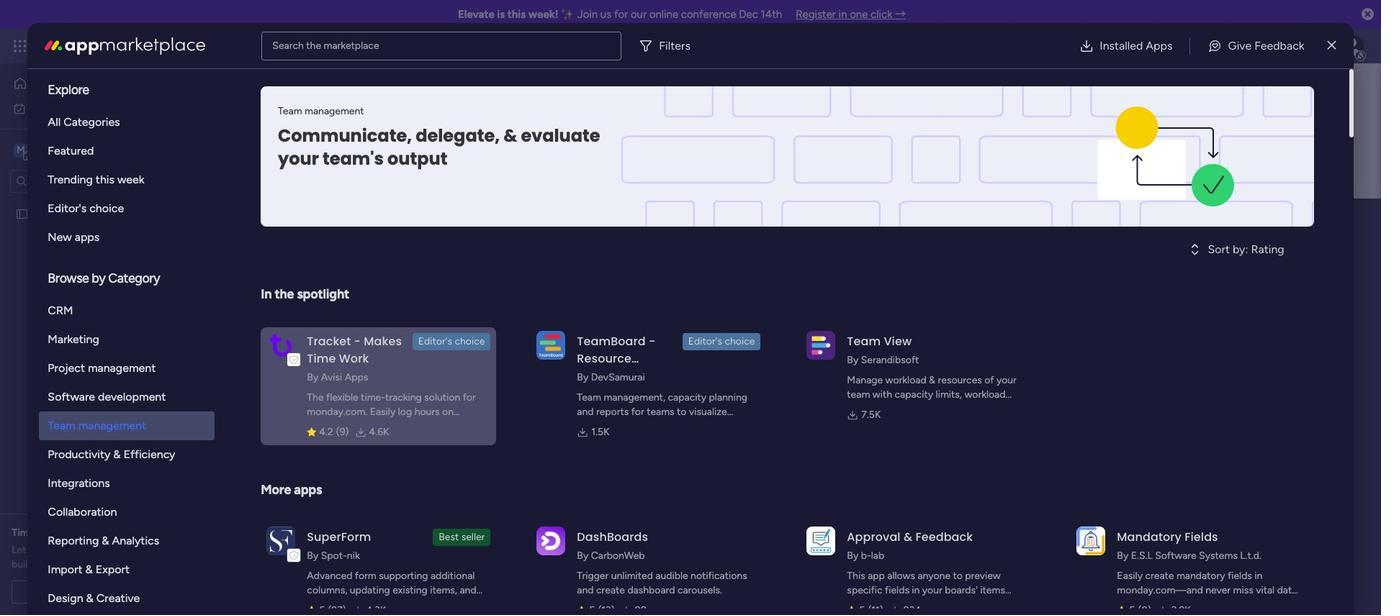 Task type: vqa. For each thing, say whether or not it's contained in the screenshot.
doc
no



Task type: describe. For each thing, give the bounding box(es) containing it.
recent
[[271, 290, 308, 304]]

boards and dashboards you visited recently in this workspace
[[271, 325, 548, 337]]

team management
[[48, 419, 146, 433]]

by
[[92, 271, 105, 287]]

export
[[96, 563, 130, 577]]

specific
[[847, 585, 883, 597]]

by left avisi
[[307, 372, 318, 384]]

2 vertical spatial this
[[480, 325, 497, 337]]

see
[[252, 40, 269, 52]]

all categories
[[48, 115, 120, 129]]

app logo image for team management, capacity planning and reports for teams to visualize projects and team's time.
[[537, 331, 566, 360]]

form
[[355, 570, 376, 583]]

0 vertical spatial workload
[[885, 374, 926, 387]]

mandatory fields by e.s.l software systems l.t.d.
[[1117, 529, 1261, 562]]

help
[[1271, 579, 1297, 594]]

easily create mandatory fields in monday.com—and never miss vital data again!
[[1117, 570, 1297, 611]]

one
[[850, 8, 868, 21]]

0 horizontal spatial editor's
[[48, 202, 87, 215]]

approval
[[847, 529, 901, 546]]

output
[[388, 147, 448, 171]]

our inside time for an expert review let our experts review what you've built so far. free of charge
[[29, 544, 43, 557]]

management for team management communicate, delegate, & evaluate your team's output
[[305, 105, 364, 117]]

0 vertical spatial software
[[48, 390, 95, 404]]

you
[[379, 325, 396, 337]]

monday work management
[[64, 37, 224, 54]]

and inside trigger unlimited audible notifications and create dashboard carousels.
[[577, 585, 594, 597]]

Main workspace field
[[356, 204, 1323, 236]]

you've
[[139, 544, 168, 557]]

app logo image for trigger unlimited audible notifications and create dashboard carousels.
[[537, 527, 566, 556]]

development
[[98, 390, 166, 404]]

7.5k
[[861, 409, 881, 421]]

by inside dashboards by carbonweb
[[577, 550, 589, 562]]

planning
[[577, 368, 629, 385]]

software inside "mandatory fields by e.s.l software systems l.t.d."
[[1155, 550, 1197, 562]]

team's inside team management, capacity planning and reports for teams to visualize projects and team's time.
[[636, 421, 666, 433]]

productivity
[[48, 448, 110, 462]]

capacity inside team management, capacity planning and reports for teams to visualize projects and team's time.
[[668, 392, 706, 404]]

for right us
[[614, 8, 628, 21]]

register
[[796, 8, 836, 21]]

boards
[[311, 290, 346, 304]]

visualize
[[689, 406, 727, 418]]

marketplace
[[324, 39, 379, 51]]

let
[[12, 544, 26, 557]]

carbonweb
[[591, 550, 645, 562]]

featured
[[48, 144, 94, 158]]

app logo image left the tracket
[[267, 331, 295, 360]]

team for by
[[847, 333, 881, 350]]

your inside manage workload & resources of your team with capacity limits, workload graphs & people cards.
[[997, 374, 1017, 387]]

superform
[[307, 529, 371, 546]]

the for marketplace
[[306, 39, 321, 51]]

help image
[[1290, 39, 1305, 53]]

dapulse x slim image
[[1328, 37, 1336, 54]]

solution
[[424, 392, 460, 404]]

in right recently
[[470, 325, 478, 337]]

search the marketplace
[[272, 39, 379, 51]]

my work button
[[9, 97, 155, 120]]

app
[[868, 570, 885, 583]]

- for teamboard
[[649, 333, 656, 350]]

add to favorites image
[[930, 357, 945, 371]]

brad klo image
[[1341, 35, 1364, 58]]

home button
[[9, 72, 155, 95]]

test list box
[[0, 199, 184, 421]]

and down reports
[[617, 421, 634, 433]]

trigger
[[577, 570, 609, 583]]

editor's for teamboard - resource planning
[[688, 336, 722, 348]]

- for tracket
[[354, 333, 361, 350]]

new apps
[[48, 230, 100, 244]]

hours
[[414, 406, 440, 418]]

systems
[[1199, 550, 1238, 562]]

1 vertical spatial review
[[82, 544, 112, 557]]

best
[[439, 531, 459, 544]]

collaboration
[[48, 505, 117, 519]]

apps for more apps
[[294, 482, 322, 498]]

categories
[[63, 115, 120, 129]]

main inside "workspace selection" element
[[33, 143, 58, 157]]

editor's for tracket - makes time work
[[418, 336, 452, 348]]

import & export
[[48, 563, 130, 577]]

monday
[[64, 37, 113, 54]]

register in one click → link
[[796, 8, 906, 21]]

week!
[[528, 8, 558, 21]]

teamboard - resource planning
[[577, 333, 656, 385]]

Search in workspace field
[[30, 173, 120, 189]]

editor's choice for tracket
[[418, 336, 485, 348]]

dashboards by carbonweb
[[577, 529, 648, 562]]

1 horizontal spatial our
[[631, 8, 647, 21]]

my work
[[32, 102, 70, 114]]

management for project management
[[88, 361, 156, 375]]

select product image
[[13, 39, 27, 53]]

what
[[114, 544, 137, 557]]

in inside easily create mandatory fields in monday.com—and never miss vital data again!
[[1255, 570, 1263, 583]]

1 horizontal spatial main
[[359, 204, 415, 236]]

banner logo image
[[1034, 86, 1297, 227]]

the flexible time-tracking solution for monday.com. easily log hours on existing items and subitems.
[[307, 392, 476, 433]]

accordingly.
[[847, 614, 902, 616]]

invite members image
[[1192, 39, 1206, 53]]

boards'
[[945, 585, 978, 597]]

by inside team view by serandibsoft
[[847, 354, 859, 367]]

items,
[[430, 585, 457, 597]]

communicate,
[[278, 124, 412, 148]]

recently
[[430, 325, 467, 337]]

capacity inside manage workload & resources of your team with capacity limits, workload graphs & people cards.
[[895, 389, 933, 401]]

efficiency
[[124, 448, 175, 462]]

creative
[[96, 592, 140, 606]]

workspace image
[[14, 142, 28, 158]]

installed
[[1100, 39, 1143, 52]]

projects
[[577, 421, 614, 433]]

category
[[108, 271, 160, 287]]

evaluate
[[521, 124, 601, 148]]

software development
[[48, 390, 166, 404]]

audible
[[656, 570, 688, 583]]

monday.com.
[[307, 406, 367, 418]]

→
[[895, 8, 906, 21]]

flexible
[[326, 392, 358, 404]]

workspace inside "workspace selection" element
[[61, 143, 118, 157]]

trigger unlimited audible notifications and create dashboard carousels.
[[577, 570, 747, 597]]

spotlight
[[297, 287, 349, 302]]

expert
[[66, 527, 97, 539]]

productivity & efficiency
[[48, 448, 175, 462]]

your inside team management communicate, delegate, & evaluate your team's output
[[278, 147, 319, 171]]

sort by: rating button
[[1163, 238, 1315, 261]]

graphs
[[847, 403, 878, 415]]

help button
[[1259, 575, 1309, 598]]

1 vertical spatial workload
[[965, 389, 1006, 401]]

1 vertical spatial this
[[96, 173, 115, 187]]

a
[[92, 586, 97, 598]]

items inside 'this app allows anyone to preview specific fields in your boards' items (including images) and make updates accordingly.'
[[980, 585, 1005, 597]]

and inside advanced form supporting additional columns, updating existing items, and conditional filtering
[[460, 585, 476, 597]]

give feedback link
[[1196, 31, 1316, 60]]

m
[[17, 144, 25, 156]]

crm
[[48, 304, 73, 318]]

team
[[847, 389, 870, 401]]

by avisi apps
[[307, 372, 368, 384]]

1 vertical spatial main workspace
[[359, 204, 544, 236]]

analytics
[[112, 534, 159, 548]]

feedback inside approval & feedback by b-lab
[[916, 529, 973, 546]]

inbox image
[[1160, 39, 1174, 53]]

existing inside advanced form supporting additional columns, updating existing items, and conditional filtering
[[393, 585, 428, 597]]

team up productivity
[[48, 419, 75, 433]]

import
[[48, 563, 82, 577]]

public board image inside test link
[[272, 357, 288, 372]]

advanced
[[307, 570, 352, 583]]

time-
[[361, 392, 385, 404]]

manage workload & resources of your team with capacity limits, workload graphs & people cards.
[[847, 374, 1017, 415]]

in inside 'this app allows anyone to preview specific fields in your boards' items (including images) and make updates accordingly.'
[[912, 585, 920, 597]]

l.t.d.
[[1240, 550, 1261, 562]]



Task type: locate. For each thing, give the bounding box(es) containing it.
by left e.s.l
[[1117, 550, 1129, 562]]

1 horizontal spatial public board image
[[272, 357, 288, 372]]

choice for teamboard
[[725, 336, 755, 348]]

and right the boards
[[305, 325, 322, 337]]

mandatory
[[1177, 570, 1225, 583]]

1 vertical spatial apps
[[345, 372, 368, 384]]

fields down allows
[[885, 585, 909, 597]]

2 - from the left
[[649, 333, 656, 350]]

for inside the flexible time-tracking solution for monday.com. easily log hours on existing items and subitems.
[[463, 392, 476, 404]]

1 horizontal spatial choice
[[455, 336, 485, 348]]

so
[[34, 559, 44, 571]]

0 vertical spatial review
[[99, 527, 130, 539]]

rating
[[1251, 243, 1284, 256]]

by inside approval & feedback by b-lab
[[847, 550, 859, 562]]

2 horizontal spatial this
[[507, 8, 526, 21]]

1 vertical spatial fields
[[885, 585, 909, 597]]

more
[[261, 482, 291, 498]]

the
[[306, 39, 321, 51], [275, 287, 294, 302]]

& inside approval & feedback by b-lab
[[904, 529, 912, 546]]

0 horizontal spatial the
[[275, 287, 294, 302]]

editor's choice up solution
[[418, 336, 485, 348]]

your inside 'this app allows anyone to preview specific fields in your boards' items (including images) and make updates accordingly.'
[[922, 585, 942, 597]]

our left online
[[631, 8, 647, 21]]

choice up planning
[[725, 336, 755, 348]]

0 vertical spatial time
[[307, 351, 336, 367]]

0 horizontal spatial of
[[86, 559, 96, 571]]

0 horizontal spatial work
[[48, 102, 70, 114]]

for down management, at the bottom of page
[[631, 406, 644, 418]]

1 horizontal spatial feedback
[[1254, 39, 1304, 52]]

1 horizontal spatial -
[[649, 333, 656, 350]]

anyone
[[918, 570, 951, 583]]

create inside trigger unlimited audible notifications and create dashboard carousels.
[[596, 585, 625, 597]]

0 vertical spatial the
[[306, 39, 321, 51]]

app logo image for manage workload & resources of your team with capacity limits, workload graphs & people cards.
[[807, 331, 836, 360]]

by up manage
[[847, 354, 859, 367]]

far.
[[47, 559, 61, 571]]

by left b-
[[847, 550, 859, 562]]

editor's choice down search in workspace field
[[48, 202, 124, 215]]

0 horizontal spatial main workspace
[[33, 143, 118, 157]]

our up so
[[29, 544, 43, 557]]

design
[[48, 592, 83, 606]]

existing down supporting
[[393, 585, 428, 597]]

2 horizontal spatial your
[[997, 374, 1017, 387]]

give feedback button
[[1196, 31, 1316, 60]]

0 vertical spatial to
[[677, 406, 687, 418]]

time inside time for an expert review let our experts review what you've built so far. free of charge
[[12, 527, 34, 539]]

schedule a meeting
[[47, 586, 137, 598]]

1 vertical spatial time
[[12, 527, 34, 539]]

on
[[442, 406, 454, 418]]

review up what
[[99, 527, 130, 539]]

main workspace
[[33, 143, 118, 157], [359, 204, 544, 236]]

0 horizontal spatial time
[[12, 527, 34, 539]]

apps
[[1146, 39, 1173, 52], [345, 372, 368, 384]]

this right is
[[507, 8, 526, 21]]

app logo image
[[267, 331, 295, 360], [537, 331, 566, 360], [807, 331, 836, 360], [267, 527, 295, 556], [537, 527, 566, 556], [807, 527, 836, 556], [1077, 527, 1106, 556]]

this right recently
[[480, 325, 497, 337]]

of inside time for an expert review let our experts review what you've built so far. free of charge
[[86, 559, 96, 571]]

0 vertical spatial this
[[507, 8, 526, 21]]

fields up the miss
[[1228, 570, 1252, 583]]

app logo image for this app allows anyone to preview specific fields in your boards' items (including images) and make updates accordingly.
[[807, 527, 836, 556]]

apps image
[[1223, 39, 1238, 53]]

to inside 'this app allows anyone to preview specific fields in your boards' items (including images) and make updates accordingly.'
[[953, 570, 963, 583]]

0 vertical spatial create
[[1145, 570, 1174, 583]]

work
[[116, 37, 142, 54], [48, 102, 70, 114]]

create up monday.com—and
[[1145, 570, 1174, 583]]

0 horizontal spatial workload
[[885, 374, 926, 387]]

filters button
[[633, 31, 702, 60]]

choice down trending this week
[[89, 202, 124, 215]]

0 vertical spatial team's
[[323, 147, 384, 171]]

0 vertical spatial work
[[116, 37, 142, 54]]

dashboard
[[627, 585, 675, 597]]

in up images)
[[912, 585, 920, 597]]

main right workspace icon
[[33, 143, 58, 157]]

app logo image left e.s.l
[[1077, 527, 1106, 556]]

filters
[[659, 39, 690, 52]]

0 vertical spatial fields
[[1228, 570, 1252, 583]]

the for spotlight
[[275, 287, 294, 302]]

1 horizontal spatial editor's
[[418, 336, 452, 348]]

-
[[354, 333, 361, 350], [649, 333, 656, 350]]

fields inside easily create mandatory fields in monday.com—and never miss vital data again!
[[1228, 570, 1252, 583]]

the right in
[[275, 287, 294, 302]]

1 vertical spatial test
[[296, 358, 315, 371]]

by
[[847, 354, 859, 367], [307, 372, 318, 384], [577, 372, 589, 384], [307, 550, 318, 562], [577, 550, 589, 562], [847, 550, 859, 562], [1117, 550, 1129, 562]]

editor's right you
[[418, 336, 452, 348]]

0 horizontal spatial our
[[29, 544, 43, 557]]

in left "one" on the right top
[[839, 8, 847, 21]]

notifications image
[[1128, 39, 1143, 53]]

1 vertical spatial work
[[48, 102, 70, 114]]

feedback inside button
[[1254, 39, 1304, 52]]

0 horizontal spatial items
[[344, 421, 369, 433]]

work up all in the top of the page
[[48, 102, 70, 114]]

charge
[[98, 559, 129, 571]]

for left an
[[37, 527, 50, 539]]

tracket - makes time work
[[307, 333, 402, 367]]

create down trigger on the bottom left of page
[[596, 585, 625, 597]]

0 horizontal spatial apps
[[75, 230, 100, 244]]

search everything image
[[1259, 39, 1273, 53]]

updating
[[350, 585, 390, 597]]

by left spot- on the left of the page
[[307, 550, 318, 562]]

approval & feedback by b-lab
[[847, 529, 973, 562]]

software
[[48, 390, 95, 404], [1155, 550, 1197, 562]]

1 horizontal spatial existing
[[393, 585, 428, 597]]

2 vertical spatial workspace
[[499, 325, 548, 337]]

existing inside the flexible time-tracking solution for monday.com. easily log hours on existing items and subitems.
[[307, 421, 342, 433]]

test up the new
[[34, 208, 53, 220]]

team inside team view by serandibsoft
[[847, 333, 881, 350]]

test for public board icon within test link
[[296, 358, 315, 371]]

team inside team management communicate, delegate, & evaluate your team's output
[[278, 105, 302, 117]]

0 horizontal spatial apps
[[345, 372, 368, 384]]

time down the tracket
[[307, 351, 336, 367]]

0 vertical spatial public board image
[[15, 207, 29, 221]]

test down the tracket
[[296, 358, 315, 371]]

capacity up the visualize
[[668, 392, 706, 404]]

1 - from the left
[[354, 333, 361, 350]]

apps right notifications icon
[[1146, 39, 1173, 52]]

1 horizontal spatial your
[[922, 585, 942, 597]]

management inside team management communicate, delegate, & evaluate your team's output
[[305, 105, 364, 117]]

1 horizontal spatial easily
[[1117, 570, 1143, 583]]

0 vertical spatial items
[[344, 421, 369, 433]]

0 horizontal spatial test
[[34, 208, 53, 220]]

work for monday
[[116, 37, 142, 54]]

lab
[[871, 550, 884, 562]]

limits,
[[936, 389, 962, 401]]

dec
[[739, 8, 758, 21]]

nik
[[347, 550, 360, 562]]

time up let
[[12, 527, 34, 539]]

- inside "tracket - makes time work"
[[354, 333, 361, 350]]

1 horizontal spatial create
[[1145, 570, 1174, 583]]

public board image down workspace icon
[[15, 207, 29, 221]]

0 vertical spatial our
[[631, 8, 647, 21]]

0 horizontal spatial to
[[677, 406, 687, 418]]

and left the make
[[932, 599, 949, 611]]

work for my
[[48, 102, 70, 114]]

team inside team management, capacity planning and reports for teams to visualize projects and team's time.
[[577, 392, 601, 404]]

0 horizontal spatial feedback
[[916, 529, 973, 546]]

again!
[[1117, 599, 1144, 611]]

1 horizontal spatial to
[[953, 570, 963, 583]]

public board image down the boards
[[272, 357, 288, 372]]

apps down work
[[345, 372, 368, 384]]

team's left output at top left
[[323, 147, 384, 171]]

for inside time for an expert review let our experts review what you've built so far. free of charge
[[37, 527, 50, 539]]

1 horizontal spatial apps
[[1146, 39, 1173, 52]]

items up "updates"
[[980, 585, 1005, 597]]

workload down resources
[[965, 389, 1006, 401]]

and down time-
[[372, 421, 389, 433]]

14th
[[761, 8, 782, 21]]

and up projects on the left bottom of the page
[[577, 406, 594, 418]]

by inside "mandatory fields by e.s.l software systems l.t.d."
[[1117, 550, 1129, 562]]

1 horizontal spatial test
[[296, 358, 315, 371]]

1 horizontal spatial the
[[306, 39, 321, 51]]

1 horizontal spatial items
[[980, 585, 1005, 597]]

team management, capacity planning and reports for teams to visualize projects and team's time.
[[577, 392, 747, 433]]

monday.com—and
[[1117, 585, 1203, 597]]

apps inside button
[[1146, 39, 1173, 52]]

and down additional
[[460, 585, 476, 597]]

conditional
[[307, 599, 357, 611]]

existing down monday.com. at bottom left
[[307, 421, 342, 433]]

this
[[847, 570, 865, 583]]

in the spotlight
[[261, 287, 349, 302]]

1 vertical spatial create
[[596, 585, 625, 597]]

0 horizontal spatial capacity
[[668, 392, 706, 404]]

management for team management
[[78, 419, 146, 433]]

1 horizontal spatial fields
[[1228, 570, 1252, 583]]

0 horizontal spatial create
[[596, 585, 625, 597]]

serandibsoft
[[861, 354, 919, 367]]

0 horizontal spatial existing
[[307, 421, 342, 433]]

editor's choice for teamboard
[[688, 336, 755, 348]]

with
[[873, 389, 892, 401]]

fields inside 'this app allows anyone to preview specific fields in your boards' items (including images) and make updates accordingly.'
[[885, 585, 909, 597]]

1 horizontal spatial capacity
[[895, 389, 933, 401]]

of right free
[[86, 559, 96, 571]]

to up "time."
[[677, 406, 687, 418]]

apps right the new
[[75, 230, 100, 244]]

0 vertical spatial main workspace
[[33, 143, 118, 157]]

0 vertical spatial apps
[[75, 230, 100, 244]]

1 horizontal spatial apps
[[294, 482, 322, 498]]

team for capacity
[[577, 392, 601, 404]]

items
[[344, 421, 369, 433], [980, 585, 1005, 597]]

and down trigger on the bottom left of page
[[577, 585, 594, 597]]

apps right more
[[294, 482, 322, 498]]

and inside 'this app allows anyone to preview specific fields in your boards' items (including images) and make updates accordingly.'
[[932, 599, 949, 611]]

e.s.l
[[1131, 550, 1153, 562]]

main down output at top left
[[359, 204, 415, 236]]

by up trigger on the bottom left of page
[[577, 550, 589, 562]]

apps for new apps
[[75, 230, 100, 244]]

1 horizontal spatial workload
[[965, 389, 1006, 401]]

browse
[[48, 271, 89, 287]]

1 horizontal spatial software
[[1155, 550, 1197, 562]]

columns,
[[307, 585, 347, 597]]

test inside list box
[[34, 208, 53, 220]]

mandatory
[[1117, 529, 1182, 546]]

advanced form supporting additional columns, updating existing items, and conditional filtering
[[307, 570, 476, 611]]

of inside manage workload & resources of your team with capacity limits, workload graphs & people cards.
[[985, 374, 994, 387]]

editor's up planning
[[688, 336, 722, 348]]

1 vertical spatial public board image
[[272, 357, 288, 372]]

editor's choice up planning
[[688, 336, 755, 348]]

2 horizontal spatial editor's choice
[[688, 336, 755, 348]]

this app allows anyone to preview specific fields in your boards' items (including images) and make updates accordingly.
[[847, 570, 1015, 616]]

0 vertical spatial easily
[[370, 406, 396, 418]]

easily down e.s.l
[[1117, 570, 1143, 583]]

team up communicate,
[[278, 105, 302, 117]]

integrations
[[48, 477, 110, 490]]

1 vertical spatial of
[[86, 559, 96, 571]]

the right search
[[306, 39, 321, 51]]

4.6k
[[369, 426, 389, 439]]

✨
[[561, 8, 575, 21]]

easily
[[370, 406, 396, 418], [1117, 570, 1143, 583]]

capacity up people
[[895, 389, 933, 401]]

1 vertical spatial team's
[[636, 421, 666, 433]]

reporting & analytics
[[48, 534, 159, 548]]

1 horizontal spatial of
[[985, 374, 994, 387]]

2 vertical spatial your
[[922, 585, 942, 597]]

0 horizontal spatial choice
[[89, 202, 124, 215]]

1 vertical spatial software
[[1155, 550, 1197, 562]]

main workspace down output at top left
[[359, 204, 544, 236]]

items down monday.com. at bottom left
[[344, 421, 369, 433]]

sort by: rating
[[1208, 243, 1284, 256]]

0 vertical spatial main
[[33, 143, 58, 157]]

for right solution
[[463, 392, 476, 404]]

(9)
[[336, 426, 349, 439]]

never
[[1206, 585, 1231, 597]]

1 vertical spatial to
[[953, 570, 963, 583]]

resource
[[577, 351, 631, 367]]

register in one click →
[[796, 8, 906, 21]]

team management communicate, delegate, & evaluate your team's output
[[278, 105, 601, 171]]

1 vertical spatial main
[[359, 204, 415, 236]]

work right monday
[[116, 37, 142, 54]]

0 vertical spatial test
[[34, 208, 53, 220]]

choice for tracket
[[455, 336, 485, 348]]

schedule
[[47, 586, 89, 598]]

subitems.
[[391, 421, 434, 433]]

team down planning
[[577, 392, 601, 404]]

0 horizontal spatial main
[[33, 143, 58, 157]]

of right resources
[[985, 374, 994, 387]]

log
[[398, 406, 412, 418]]

management
[[145, 37, 224, 54], [305, 105, 364, 117], [88, 361, 156, 375], [78, 419, 146, 433]]

easily down time-
[[370, 406, 396, 418]]

in up "vital"
[[1255, 570, 1263, 583]]

test for public board icon in test list box
[[34, 208, 53, 220]]

1 vertical spatial easily
[[1117, 570, 1143, 583]]

& inside team management communicate, delegate, & evaluate your team's output
[[504, 124, 518, 148]]

built
[[12, 559, 31, 571]]

work inside button
[[48, 102, 70, 114]]

software down fields
[[1155, 550, 1197, 562]]

create inside easily create mandatory fields in monday.com—and never miss vital data again!
[[1145, 570, 1174, 583]]

1 horizontal spatial editor's choice
[[418, 336, 485, 348]]

1 horizontal spatial work
[[116, 37, 142, 54]]

easily inside the flexible time-tracking solution for monday.com. easily log hours on existing items and subitems.
[[370, 406, 396, 418]]

review up import & export
[[82, 544, 112, 557]]

app logo image left dashboards
[[537, 527, 566, 556]]

app logo image left b-
[[807, 527, 836, 556]]

the
[[307, 392, 324, 404]]

avisi
[[321, 372, 342, 384]]

1 vertical spatial workspace
[[420, 204, 544, 236]]

app logo image down more
[[267, 527, 295, 556]]

team's inside team management communicate, delegate, & evaluate your team's output
[[323, 147, 384, 171]]

0 horizontal spatial team's
[[323, 147, 384, 171]]

experts
[[46, 544, 80, 557]]

apps marketplace image
[[45, 37, 205, 54]]

0 vertical spatial existing
[[307, 421, 342, 433]]

1 horizontal spatial time
[[307, 351, 336, 367]]

editor's
[[48, 202, 87, 215], [418, 336, 452, 348], [688, 336, 722, 348]]

2 horizontal spatial choice
[[725, 336, 755, 348]]

to inside team management, capacity planning and reports for teams to visualize projects and team's time.
[[677, 406, 687, 418]]

1 vertical spatial your
[[997, 374, 1017, 387]]

choice
[[89, 202, 124, 215], [455, 336, 485, 348], [725, 336, 755, 348]]

1 vertical spatial feedback
[[916, 529, 973, 546]]

app logo image for easily create mandatory fields in monday.com—and never miss vital data again!
[[1077, 527, 1106, 556]]

app logo image left team view by serandibsoft
[[807, 331, 836, 360]]

0 vertical spatial feedback
[[1254, 39, 1304, 52]]

- up work
[[354, 333, 361, 350]]

1 vertical spatial existing
[[393, 585, 428, 597]]

1 vertical spatial items
[[980, 585, 1005, 597]]

public board image
[[15, 207, 29, 221], [272, 357, 288, 372]]

1 horizontal spatial main workspace
[[359, 204, 544, 236]]

team's down teams
[[636, 421, 666, 433]]

main workspace inside "workspace selection" element
[[33, 143, 118, 157]]

this left week
[[96, 173, 115, 187]]

- inside teamboard - resource planning
[[649, 333, 656, 350]]

1 vertical spatial our
[[29, 544, 43, 557]]

0 horizontal spatial editor's choice
[[48, 202, 124, 215]]

makes
[[364, 333, 402, 350]]

and inside the flexible time-tracking solution for monday.com. easily log hours on existing items and subitems.
[[372, 421, 389, 433]]

dashboards
[[324, 325, 377, 337]]

editor's down search in workspace field
[[48, 202, 87, 215]]

2 horizontal spatial editor's
[[688, 336, 722, 348]]

time inside "tracket - makes time work"
[[307, 351, 336, 367]]

- right teamboard
[[649, 333, 656, 350]]

main workspace down all categories
[[33, 143, 118, 157]]

teams
[[647, 406, 674, 418]]

workspace selection element
[[14, 141, 120, 160]]

create
[[1145, 570, 1174, 583], [596, 585, 625, 597]]

capacity
[[895, 389, 933, 401], [668, 392, 706, 404]]

easily inside easily create mandatory fields in monday.com—and never miss vital data again!
[[1117, 570, 1143, 583]]

app logo image left resource
[[537, 331, 566, 360]]

notifications
[[691, 570, 747, 583]]

choice right the visited
[[455, 336, 485, 348]]

0 vertical spatial workspace
[[61, 143, 118, 157]]

for inside team management, capacity planning and reports for teams to visualize projects and team's time.
[[631, 406, 644, 418]]

team up serandibsoft
[[847, 333, 881, 350]]

recent boards
[[271, 290, 346, 304]]

plans
[[271, 40, 295, 52]]

time for an expert review let our experts review what you've built so far. free of charge
[[12, 527, 168, 571]]

team for communicate,
[[278, 105, 302, 117]]

by down resource
[[577, 372, 589, 384]]

items inside the flexible time-tracking solution for monday.com. easily log hours on existing items and subitems.
[[344, 421, 369, 433]]

0 horizontal spatial this
[[96, 173, 115, 187]]

workload down serandibsoft
[[885, 374, 926, 387]]

public board image inside test list box
[[15, 207, 29, 221]]

conference
[[681, 8, 736, 21]]

tracket
[[307, 333, 351, 350]]

option
[[0, 201, 184, 204]]

software down project
[[48, 390, 95, 404]]

people
[[889, 403, 920, 415]]

to up boards'
[[953, 570, 963, 583]]



